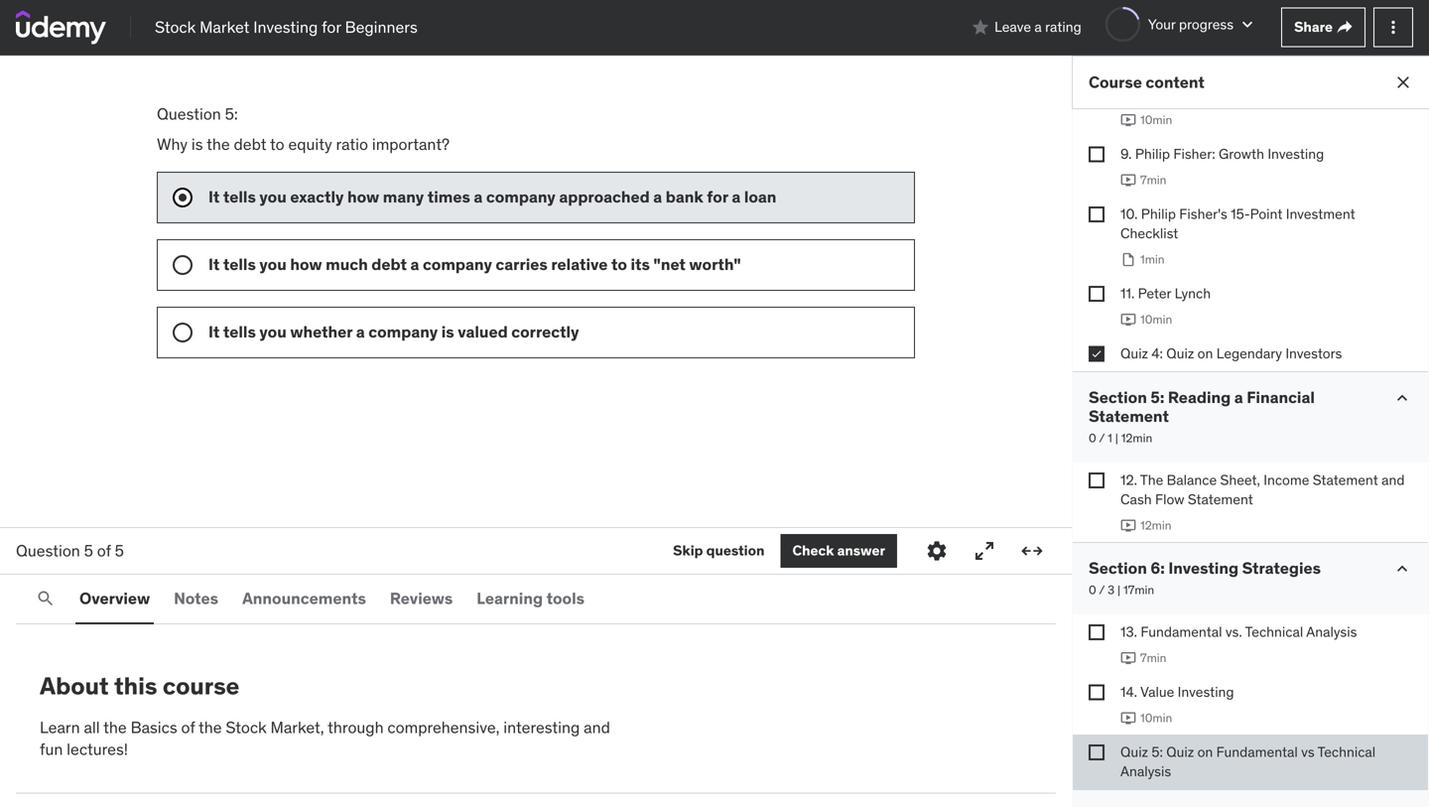 Task type: vqa. For each thing, say whether or not it's contained in the screenshot.
xsmall icon within the Finance & Accounting link
no



Task type: locate. For each thing, give the bounding box(es) containing it.
tells for it tells you how much debt a company carries relative to its "net worth"
[[223, 254, 256, 274]]

section up 3
[[1089, 558, 1148, 578]]

for left beginners
[[322, 17, 341, 37]]

xsmall image for 13.
[[1089, 624, 1105, 640]]

course content
[[1089, 72, 1205, 92]]

0 inside section 6: investing strategies 0 / 3 | 17min
[[1089, 582, 1097, 598]]

statement right the income
[[1313, 471, 1379, 489]]

section 6: investing strategies button
[[1089, 558, 1321, 578]]

debt inside group
[[372, 254, 407, 274]]

it
[[208, 186, 220, 207], [208, 254, 220, 274], [208, 321, 220, 342]]

1 vertical spatial tells
[[223, 254, 256, 274]]

investing right market
[[253, 17, 318, 37]]

and up small icon
[[1382, 471, 1405, 489]]

investing right value
[[1178, 683, 1235, 701]]

1 vertical spatial 12min
[[1141, 518, 1172, 533]]

is inside why is the debt to equity ratio important? group
[[442, 321, 454, 342]]

philip
[[1136, 145, 1170, 163], [1142, 205, 1176, 223]]

and
[[1382, 471, 1405, 489], [584, 717, 610, 737]]

investing
[[253, 17, 318, 37], [1268, 145, 1325, 163], [1169, 558, 1239, 578], [1178, 683, 1235, 701]]

1 vertical spatial to
[[612, 254, 627, 274]]

7min for philip
[[1141, 172, 1167, 188]]

0 vertical spatial debt
[[234, 134, 267, 154]]

rating
[[1046, 18, 1082, 36]]

a inside section 5: reading a financial statement 0 / 1 | 12min
[[1235, 387, 1244, 407]]

to inside why is the debt to equity ratio important? group
[[612, 254, 627, 274]]

5: inside question 5: why is the debt to equity ratio important?
[[225, 104, 238, 124]]

1 horizontal spatial is
[[442, 321, 454, 342]]

/ left 3
[[1099, 582, 1105, 598]]

how
[[347, 186, 379, 207], [290, 254, 322, 274]]

3 you from the top
[[260, 321, 287, 342]]

play fundamental vs. technical analysis image
[[1121, 650, 1137, 666]]

start philip fisher's 15-point investment checklist image
[[1121, 252, 1137, 268]]

2 you from the top
[[260, 254, 287, 274]]

a left loan
[[732, 186, 741, 207]]

debt for a
[[372, 254, 407, 274]]

1 horizontal spatial of
[[181, 717, 195, 737]]

/ inside section 6: investing strategies 0 / 3 | 17min
[[1099, 582, 1105, 598]]

1 on from the top
[[1198, 344, 1214, 362]]

0 vertical spatial is
[[192, 134, 203, 154]]

a left rating at the top right of page
[[1035, 18, 1042, 36]]

0 vertical spatial company
[[486, 186, 556, 207]]

answer
[[837, 542, 886, 560]]

1 horizontal spatial stock
[[226, 717, 267, 737]]

fisher's
[[1180, 205, 1228, 223]]

12. the balance sheet, income statement and cash flow statement
[[1121, 471, 1405, 508]]

0 vertical spatial stock
[[155, 17, 196, 37]]

1 vertical spatial 0
[[1089, 582, 1097, 598]]

0 horizontal spatial of
[[97, 540, 111, 561]]

1 vertical spatial statement
[[1313, 471, 1379, 489]]

10min down value
[[1141, 710, 1173, 726]]

0 vertical spatial philip
[[1136, 145, 1170, 163]]

is inside question 5: why is the debt to equity ratio important?
[[192, 134, 203, 154]]

sheet,
[[1221, 471, 1261, 489]]

0 vertical spatial and
[[1382, 471, 1405, 489]]

you for how
[[260, 254, 287, 274]]

carries
[[496, 254, 548, 274]]

0 horizontal spatial for
[[322, 17, 341, 37]]

on for fundamental
[[1198, 743, 1213, 761]]

0 vertical spatial xsmall image
[[1089, 206, 1105, 222]]

2 vertical spatial tells
[[223, 321, 256, 342]]

0 horizontal spatial statement
[[1089, 406, 1169, 426]]

10min for peter
[[1141, 312, 1173, 327]]

question inside question 5: why is the debt to equity ratio important?
[[157, 104, 221, 124]]

reviews button
[[386, 575, 457, 622]]

stock left market
[[155, 17, 196, 37]]

check answer button
[[781, 534, 897, 568]]

2 vertical spatial 5:
[[1152, 743, 1163, 761]]

1 vertical spatial question
[[16, 540, 80, 561]]

to left the equity
[[270, 134, 285, 154]]

bank
[[666, 186, 704, 207]]

debt for to
[[234, 134, 267, 154]]

a right whether
[[356, 321, 365, 342]]

1 xsmall image from the top
[[1089, 206, 1105, 222]]

correctly
[[512, 321, 579, 342]]

this
[[114, 671, 157, 701]]

0 vertical spatial on
[[1198, 344, 1214, 362]]

/ left 1
[[1099, 431, 1105, 446]]

1 vertical spatial how
[[290, 254, 322, 274]]

0 horizontal spatial analysis
[[1121, 762, 1172, 780]]

company left valued
[[369, 321, 438, 342]]

5: left "reading"
[[1151, 387, 1165, 407]]

1 10min from the top
[[1141, 112, 1173, 128]]

0 vertical spatial 5:
[[225, 104, 238, 124]]

2 vertical spatial you
[[260, 321, 287, 342]]

3 10min from the top
[[1141, 710, 1173, 726]]

quiz 5: quiz on fundamental vs technical analysis
[[1121, 743, 1376, 780]]

learning tools
[[477, 588, 585, 608]]

investing for 14. value investing
[[1178, 683, 1235, 701]]

stock left market,
[[226, 717, 267, 737]]

0 vertical spatial 0
[[1089, 431, 1097, 446]]

learning tools button
[[473, 575, 589, 622]]

how left 'many' at the left top of the page
[[347, 186, 379, 207]]

0 vertical spatial you
[[260, 186, 287, 207]]

notes
[[174, 588, 218, 608]]

investing inside section 6: investing strategies 0 / 3 | 17min
[[1169, 558, 1239, 578]]

relative
[[551, 254, 608, 274]]

1 section from the top
[[1089, 387, 1148, 407]]

statement for income
[[1313, 471, 1379, 489]]

1 vertical spatial for
[[707, 186, 729, 207]]

1 vertical spatial on
[[1198, 743, 1213, 761]]

small image
[[1238, 14, 1258, 34], [971, 17, 991, 37], [1393, 388, 1413, 408]]

a left bank on the left of page
[[654, 186, 662, 207]]

2 / from the top
[[1099, 582, 1105, 598]]

1 horizontal spatial 5
[[115, 540, 124, 561]]

progress
[[1179, 15, 1234, 33]]

all
[[84, 717, 100, 737]]

10min down peter
[[1141, 312, 1173, 327]]

notes button
[[170, 575, 222, 622]]

company up carries
[[486, 186, 556, 207]]

and right interesting
[[584, 717, 610, 737]]

tells
[[223, 186, 256, 207], [223, 254, 256, 274], [223, 321, 256, 342]]

1 vertical spatial section
[[1089, 558, 1148, 578]]

| right 3
[[1118, 582, 1121, 598]]

stock market investing for beginners
[[155, 17, 418, 37]]

| right 1
[[1116, 431, 1119, 446]]

the right why
[[207, 134, 230, 154]]

10min right "play warren buffett: value investing" icon on the top of the page
[[1141, 112, 1173, 128]]

technical right vs
[[1318, 743, 1376, 761]]

1 vertical spatial 10min
[[1141, 312, 1173, 327]]

analysis down strategies
[[1307, 623, 1358, 641]]

stock
[[155, 17, 196, 37], [226, 717, 267, 737]]

0 horizontal spatial and
[[584, 717, 610, 737]]

company left carries
[[423, 254, 492, 274]]

analysis inside quiz 5: quiz on fundamental vs technical analysis
[[1121, 762, 1172, 780]]

1 vertical spatial fundamental
[[1217, 743, 1298, 761]]

1 vertical spatial you
[[260, 254, 287, 274]]

comprehensive,
[[388, 717, 500, 737]]

| inside section 6: investing strategies 0 / 3 | 17min
[[1118, 582, 1121, 598]]

your progress
[[1148, 15, 1234, 33]]

/ inside section 5: reading a financial statement 0 / 1 | 12min
[[1099, 431, 1105, 446]]

of
[[97, 540, 111, 561], [181, 717, 195, 737]]

0 vertical spatial 7min
[[1141, 172, 1167, 188]]

the
[[1141, 471, 1164, 489]]

a right times
[[474, 186, 483, 207]]

1 5 from the left
[[84, 540, 93, 561]]

on for legendary
[[1198, 344, 1214, 362]]

overview
[[79, 588, 150, 608]]

question 5 of 5
[[16, 540, 124, 561]]

you left the exactly
[[260, 186, 287, 207]]

actions image
[[1384, 17, 1404, 37]]

share button
[[1282, 7, 1366, 47]]

fundamental
[[1141, 623, 1223, 641], [1217, 743, 1298, 761]]

1 vertical spatial 7min
[[1141, 650, 1167, 666]]

peter
[[1138, 284, 1172, 302]]

0 horizontal spatial stock
[[155, 17, 196, 37]]

share
[[1295, 18, 1333, 36]]

1 vertical spatial technical
[[1318, 743, 1376, 761]]

how left the much
[[290, 254, 322, 274]]

1 vertical spatial 5:
[[1151, 387, 1165, 407]]

2 7min from the top
[[1141, 650, 1167, 666]]

1 horizontal spatial to
[[612, 254, 627, 274]]

xsmall image
[[1089, 206, 1105, 222], [1089, 624, 1105, 640]]

question
[[707, 542, 765, 560]]

5
[[84, 540, 93, 561], [115, 540, 124, 561]]

1 horizontal spatial debt
[[372, 254, 407, 274]]

1 horizontal spatial technical
[[1318, 743, 1376, 761]]

the right all
[[103, 717, 127, 737]]

0 horizontal spatial small image
[[971, 17, 991, 37]]

debt left the equity
[[234, 134, 267, 154]]

you left the much
[[260, 254, 287, 274]]

xsmall image
[[1337, 19, 1353, 35], [1089, 146, 1105, 162], [1089, 286, 1105, 302], [1089, 346, 1105, 362], [1089, 473, 1105, 488], [1089, 684, 1105, 700], [1089, 744, 1105, 760]]

small image
[[1393, 559, 1413, 579]]

quiz down play value investing image at the right bottom
[[1121, 743, 1149, 761]]

sidebar element
[[1072, 4, 1430, 807]]

0 horizontal spatial debt
[[234, 134, 267, 154]]

0 vertical spatial |
[[1116, 431, 1119, 446]]

course
[[1089, 72, 1143, 92]]

of up overview
[[97, 540, 111, 561]]

1 7min from the top
[[1141, 172, 1167, 188]]

a right "reading"
[[1235, 387, 1244, 407]]

for right bank on the left of page
[[707, 186, 729, 207]]

12min right play the balance sheet, income statement and cash flow statement icon
[[1141, 518, 1172, 533]]

on down 14. value investing at right
[[1198, 743, 1213, 761]]

you for whether
[[260, 321, 287, 342]]

2 horizontal spatial small image
[[1393, 388, 1413, 408]]

| inside section 5: reading a financial statement 0 / 1 | 12min
[[1116, 431, 1119, 446]]

2 xsmall image from the top
[[1089, 624, 1105, 640]]

you left whether
[[260, 321, 287, 342]]

technical inside quiz 5: quiz on fundamental vs technical analysis
[[1318, 743, 1376, 761]]

philip up checklist at the top right of the page
[[1142, 205, 1176, 223]]

1 horizontal spatial how
[[347, 186, 379, 207]]

your
[[1148, 15, 1176, 33]]

0 horizontal spatial 5
[[84, 540, 93, 561]]

quiz right 4:
[[1167, 344, 1195, 362]]

3 tells from the top
[[223, 321, 256, 342]]

you
[[260, 186, 287, 207], [260, 254, 287, 274], [260, 321, 287, 342]]

0 vertical spatial 10min
[[1141, 112, 1173, 128]]

statement down sheet,
[[1188, 491, 1254, 508]]

2 vertical spatial it
[[208, 321, 220, 342]]

2 10min from the top
[[1141, 312, 1173, 327]]

1 vertical spatial /
[[1099, 582, 1105, 598]]

2 tells from the top
[[223, 254, 256, 274]]

0 vertical spatial question
[[157, 104, 221, 124]]

fun
[[40, 739, 63, 760]]

/
[[1099, 431, 1105, 446], [1099, 582, 1105, 598]]

0 horizontal spatial question
[[16, 540, 80, 561]]

lynch
[[1175, 284, 1211, 302]]

fundamental left vs
[[1217, 743, 1298, 761]]

1 vertical spatial and
[[584, 717, 610, 737]]

6:
[[1151, 558, 1165, 578]]

small image inside your progress dropdown button
[[1238, 14, 1258, 34]]

1 vertical spatial debt
[[372, 254, 407, 274]]

on inside quiz 5: quiz on fundamental vs technical analysis
[[1198, 743, 1213, 761]]

2 vertical spatial 10min
[[1141, 710, 1173, 726]]

2 section from the top
[[1089, 558, 1148, 578]]

0 horizontal spatial is
[[192, 134, 203, 154]]

1 vertical spatial it
[[208, 254, 220, 274]]

question for question 5: why is the debt to equity ratio important?
[[157, 104, 221, 124]]

on
[[1198, 344, 1214, 362], [1198, 743, 1213, 761]]

statement up 1
[[1089, 406, 1169, 426]]

xsmall image left 13.
[[1089, 624, 1105, 640]]

question 5: why is the debt to equity ratio important?
[[157, 104, 454, 154]]

1 / from the top
[[1099, 431, 1105, 446]]

question
[[157, 104, 221, 124], [16, 540, 80, 561]]

1 horizontal spatial and
[[1382, 471, 1405, 489]]

7min right play philip fisher: growth investing icon
[[1141, 172, 1167, 188]]

section 6: investing strategies 0 / 3 | 17min
[[1089, 558, 1321, 598]]

5:
[[225, 104, 238, 124], [1151, 387, 1165, 407], [1152, 743, 1163, 761]]

1 it from the top
[[208, 186, 220, 207]]

question up why
[[157, 104, 221, 124]]

analysis
[[1307, 623, 1358, 641], [1121, 762, 1172, 780]]

2 horizontal spatial statement
[[1313, 471, 1379, 489]]

philip right 9.
[[1136, 145, 1170, 163]]

0 horizontal spatial to
[[270, 134, 285, 154]]

1 vertical spatial is
[[442, 321, 454, 342]]

1 vertical spatial |
[[1118, 582, 1121, 598]]

section for /
[[1089, 558, 1148, 578]]

2 0 from the top
[[1089, 582, 1097, 598]]

0 vertical spatial section
[[1089, 387, 1148, 407]]

5: down value
[[1152, 743, 1163, 761]]

xsmall image left the 10.
[[1089, 206, 1105, 222]]

you for exactly
[[260, 186, 287, 207]]

section up 1
[[1089, 387, 1148, 407]]

is right why
[[192, 134, 203, 154]]

play value investing image
[[1121, 710, 1137, 726]]

0 left 3
[[1089, 582, 1097, 598]]

section 5: reading a financial statement button
[[1089, 387, 1377, 426]]

1 tells from the top
[[223, 186, 256, 207]]

1 vertical spatial philip
[[1142, 205, 1176, 223]]

7min right play fundamental vs. technical analysis icon
[[1141, 650, 1167, 666]]

0 vertical spatial to
[[270, 134, 285, 154]]

section inside section 5: reading a financial statement 0 / 1 | 12min
[[1089, 387, 1148, 407]]

investing right "6:"
[[1169, 558, 1239, 578]]

section inside section 6: investing strategies 0 / 3 | 17min
[[1089, 558, 1148, 578]]

1 0 from the top
[[1089, 431, 1097, 446]]

learn all the basics of the stock market, through comprehensive, interesting and fun lectures!
[[40, 717, 610, 760]]

it for it tells you how much debt a company carries relative to its "net worth"
[[208, 254, 220, 274]]

5: for question
[[225, 104, 238, 124]]

philip for 9.
[[1136, 145, 1170, 163]]

analysis down play value investing image at the right bottom
[[1121, 762, 1172, 780]]

1 vertical spatial of
[[181, 717, 195, 737]]

valued
[[458, 321, 508, 342]]

0 vertical spatial tells
[[223, 186, 256, 207]]

debt inside question 5: why is the debt to equity ratio important?
[[234, 134, 267, 154]]

is left valued
[[442, 321, 454, 342]]

to left the its
[[612, 254, 627, 274]]

1 vertical spatial xsmall image
[[1089, 624, 1105, 640]]

0 vertical spatial fundamental
[[1141, 623, 1223, 641]]

0 vertical spatial /
[[1099, 431, 1105, 446]]

equity
[[288, 134, 332, 154]]

0 vertical spatial technical
[[1246, 623, 1304, 641]]

check
[[793, 542, 834, 560]]

2 vertical spatial company
[[369, 321, 438, 342]]

statement inside section 5: reading a financial statement 0 / 1 | 12min
[[1089, 406, 1169, 426]]

3 it from the top
[[208, 321, 220, 342]]

reviews
[[390, 588, 453, 608]]

2 it from the top
[[208, 254, 220, 274]]

2 vertical spatial statement
[[1188, 491, 1254, 508]]

1 horizontal spatial small image
[[1238, 14, 1258, 34]]

is
[[192, 134, 203, 154], [442, 321, 454, 342]]

1 horizontal spatial for
[[707, 186, 729, 207]]

announcements button
[[238, 575, 370, 622]]

a
[[1035, 18, 1042, 36], [474, 186, 483, 207], [654, 186, 662, 207], [732, 186, 741, 207], [411, 254, 419, 274], [356, 321, 365, 342], [1235, 387, 1244, 407]]

2 on from the top
[[1198, 743, 1213, 761]]

why is the debt to equity ratio important? group
[[157, 172, 915, 358]]

fundamental left vs.
[[1141, 623, 1223, 641]]

announcements
[[242, 588, 366, 608]]

1 vertical spatial stock
[[226, 717, 267, 737]]

financial
[[1247, 387, 1315, 407]]

question for question 5 of 5
[[16, 540, 80, 561]]

section
[[1089, 387, 1148, 407], [1089, 558, 1148, 578]]

quiz
[[1121, 344, 1149, 362], [1167, 344, 1195, 362], [1121, 743, 1149, 761], [1167, 743, 1195, 761]]

on left legendary at the top of page
[[1198, 344, 1214, 362]]

fullscreen image
[[973, 539, 997, 563]]

0 vertical spatial 12min
[[1122, 431, 1153, 446]]

expanded view image
[[1021, 539, 1044, 563]]

5: down market
[[225, 104, 238, 124]]

of right "basics"
[[181, 717, 195, 737]]

debt right the much
[[372, 254, 407, 274]]

0 vertical spatial analysis
[[1307, 623, 1358, 641]]

0 left 1
[[1089, 431, 1097, 446]]

1 horizontal spatial question
[[157, 104, 221, 124]]

technical
[[1246, 623, 1304, 641], [1318, 743, 1376, 761]]

9.
[[1121, 145, 1132, 163]]

10min for value
[[1141, 710, 1173, 726]]

stock inside 'learn all the basics of the stock market, through comprehensive, interesting and fun lectures!'
[[226, 717, 267, 737]]

question up search "icon"
[[16, 540, 80, 561]]

17min
[[1124, 582, 1155, 598]]

12min right 1
[[1122, 431, 1153, 446]]

philip inside 10. philip fisher's 15-point investment checklist
[[1142, 205, 1176, 223]]

section 5: reading a financial statement 0 / 1 | 12min
[[1089, 387, 1315, 446]]

play philip fisher: growth investing image
[[1121, 172, 1137, 188]]

0 vertical spatial statement
[[1089, 406, 1169, 426]]

statement for financial
[[1089, 406, 1169, 426]]

5: inside quiz 5: quiz on fundamental vs technical analysis
[[1152, 743, 1163, 761]]

technical right vs.
[[1246, 623, 1304, 641]]

1 vertical spatial analysis
[[1121, 762, 1172, 780]]

5: inside section 5: reading a financial statement 0 / 1 | 12min
[[1151, 387, 1165, 407]]

1 you from the top
[[260, 186, 287, 207]]

0 vertical spatial it
[[208, 186, 220, 207]]



Task type: describe. For each thing, give the bounding box(es) containing it.
13. fundamental vs. technical analysis
[[1121, 623, 1358, 641]]

fundamental inside quiz 5: quiz on fundamental vs technical analysis
[[1217, 743, 1298, 761]]

3
[[1108, 582, 1115, 598]]

14.
[[1121, 683, 1138, 701]]

small image inside leave a rating button
[[971, 17, 991, 37]]

the down the course
[[199, 717, 222, 737]]

1 horizontal spatial analysis
[[1307, 623, 1358, 641]]

1 vertical spatial company
[[423, 254, 492, 274]]

market,
[[271, 717, 324, 737]]

market
[[200, 17, 250, 37]]

times
[[428, 186, 470, 207]]

search image
[[36, 589, 56, 609]]

for inside why is the debt to equity ratio important? group
[[707, 186, 729, 207]]

0 vertical spatial for
[[322, 17, 341, 37]]

investment
[[1286, 205, 1356, 223]]

stock market investing for beginners link
[[155, 16, 418, 38]]

of inside 'learn all the basics of the stock market, through comprehensive, interesting and fun lectures!'
[[181, 717, 195, 737]]

it tells you how much debt a company carries relative to its "net worth"
[[208, 254, 745, 274]]

quiz down 14. value investing at right
[[1167, 743, 1195, 761]]

xsmall image inside the 'share' button
[[1337, 19, 1353, 35]]

investing right growth
[[1268, 145, 1325, 163]]

skip question button
[[673, 534, 765, 568]]

cash
[[1121, 491, 1152, 508]]

vs
[[1302, 743, 1315, 761]]

beginners
[[345, 17, 418, 37]]

legendary
[[1217, 344, 1283, 362]]

about
[[40, 671, 109, 701]]

exactly
[[290, 186, 344, 207]]

about this course
[[40, 671, 240, 701]]

11.
[[1121, 284, 1135, 302]]

learn
[[40, 717, 80, 737]]

flow
[[1156, 491, 1185, 508]]

5: for quiz
[[1152, 743, 1163, 761]]

1min
[[1141, 252, 1165, 267]]

checklist
[[1121, 224, 1179, 242]]

content
[[1146, 72, 1205, 92]]

your progress button
[[1106, 7, 1258, 42]]

growth
[[1219, 145, 1265, 163]]

loan
[[744, 186, 777, 207]]

whether
[[290, 321, 353, 342]]

12.
[[1121, 471, 1138, 489]]

0 inside section 5: reading a financial statement 0 / 1 | 12min
[[1089, 431, 1097, 446]]

tells for it tells you whether a company is valued correctly
[[223, 321, 256, 342]]

and inside 'learn all the basics of the stock market, through comprehensive, interesting and fun lectures!'
[[584, 717, 610, 737]]

investing for section 6: investing strategies 0 / 3 | 17min
[[1169, 558, 1239, 578]]

0 horizontal spatial how
[[290, 254, 322, 274]]

leave a rating
[[995, 18, 1082, 36]]

0 vertical spatial of
[[97, 540, 111, 561]]

quiz left 4:
[[1121, 344, 1149, 362]]

play warren buffett: value investing image
[[1121, 112, 1137, 128]]

important?
[[372, 134, 450, 154]]

why
[[157, 134, 188, 154]]

a inside leave a rating button
[[1035, 18, 1042, 36]]

its
[[631, 254, 650, 274]]

section for statement
[[1089, 387, 1148, 407]]

tools
[[547, 588, 585, 608]]

the inside question 5: why is the debt to equity ratio important?
[[207, 134, 230, 154]]

investors
[[1286, 344, 1343, 362]]

15-
[[1231, 205, 1251, 223]]

basics
[[131, 717, 177, 737]]

it for it tells you whether a company is valued correctly
[[208, 321, 220, 342]]

it tells you whether a company is valued correctly
[[208, 321, 583, 342]]

through
[[328, 717, 384, 737]]

check answer
[[793, 542, 886, 560]]

9. philip fisher: growth investing
[[1121, 145, 1325, 163]]

many
[[383, 186, 424, 207]]

skip question
[[673, 542, 765, 560]]

settings image
[[925, 539, 949, 563]]

it tells you exactly how many times a company approached a bank for a loan
[[208, 186, 777, 207]]

play peter lynch image
[[1121, 312, 1137, 327]]

11. peter lynch
[[1121, 284, 1211, 302]]

investing for stock market investing for beginners
[[253, 17, 318, 37]]

7min for fundamental
[[1141, 650, 1167, 666]]

udemy image
[[16, 10, 106, 44]]

balance
[[1167, 471, 1217, 489]]

2 5 from the left
[[115, 540, 124, 561]]

10. philip fisher's 15-point investment checklist
[[1121, 205, 1356, 242]]

10.
[[1121, 205, 1138, 223]]

strategies
[[1243, 558, 1321, 578]]

course
[[163, 671, 240, 701]]

12min inside section 5: reading a financial statement 0 / 1 | 12min
[[1122, 431, 1153, 446]]

overview button
[[75, 575, 154, 622]]

point
[[1251, 205, 1283, 223]]

much
[[326, 254, 368, 274]]

1 horizontal spatial statement
[[1188, 491, 1254, 508]]

fisher:
[[1174, 145, 1216, 163]]

14. value investing
[[1121, 683, 1235, 701]]

leave a rating button
[[971, 3, 1082, 51]]

tells for it tells you exactly how many times a company approached a bank for a loan
[[223, 186, 256, 207]]

xsmall image for 10.
[[1089, 206, 1105, 222]]

13.
[[1121, 623, 1138, 641]]

reading
[[1168, 387, 1231, 407]]

income
[[1264, 471, 1310, 489]]

0 vertical spatial how
[[347, 186, 379, 207]]

close course content sidebar image
[[1394, 72, 1414, 92]]

5: for section
[[1151, 387, 1165, 407]]

1
[[1108, 431, 1113, 446]]

value
[[1141, 683, 1175, 701]]

quiz 4: quiz on legendary investors
[[1121, 344, 1343, 362]]

play the balance sheet, income statement and cash flow statement image
[[1121, 518, 1137, 534]]

ratio
[[336, 134, 368, 154]]

philip for 10.
[[1142, 205, 1176, 223]]

learning
[[477, 588, 543, 608]]

approached
[[559, 186, 650, 207]]

it for it tells you exactly how many times a company approached a bank for a loan
[[208, 186, 220, 207]]

worth"
[[689, 254, 741, 274]]

and inside 12. the balance sheet, income statement and cash flow statement
[[1382, 471, 1405, 489]]

a right the much
[[411, 254, 419, 274]]

0 horizontal spatial technical
[[1246, 623, 1304, 641]]

"net
[[654, 254, 686, 274]]

to inside question 5: why is the debt to equity ratio important?
[[270, 134, 285, 154]]



